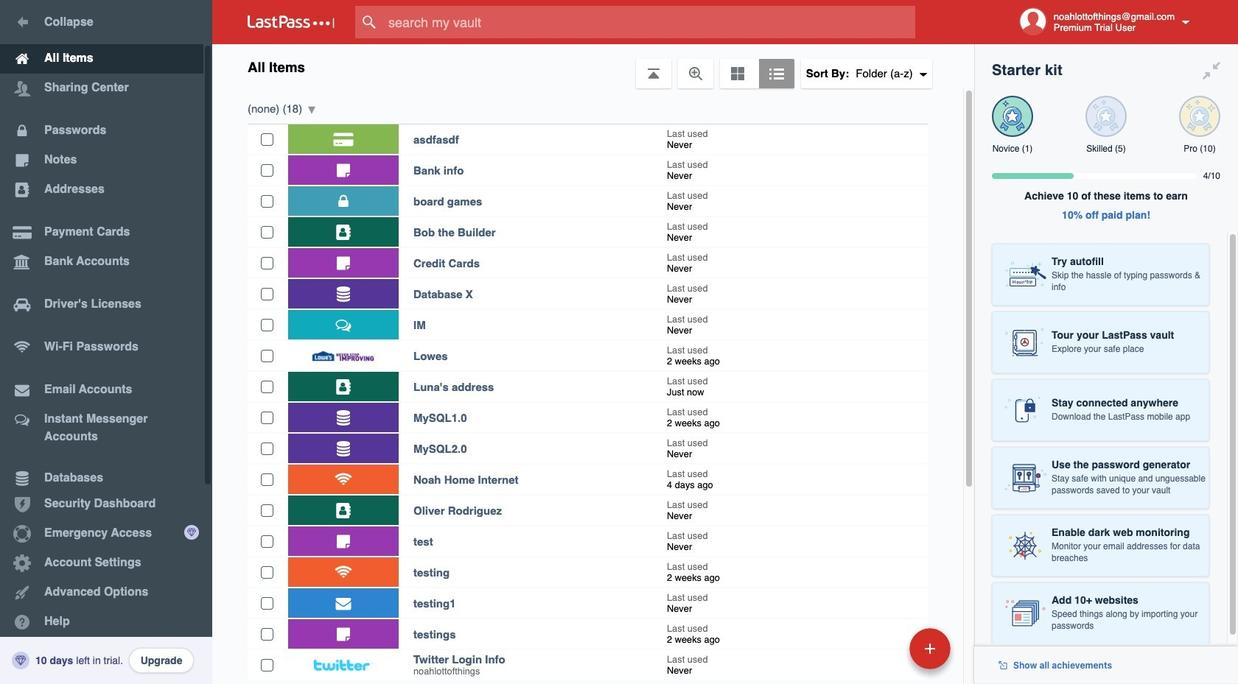 Task type: describe. For each thing, give the bounding box(es) containing it.
lastpass image
[[248, 15, 335, 29]]

new item element
[[808, 628, 956, 670]]

main navigation navigation
[[0, 0, 212, 685]]



Task type: locate. For each thing, give the bounding box(es) containing it.
new item navigation
[[808, 624, 959, 685]]

search my vault text field
[[355, 6, 944, 38]]

Search search field
[[355, 6, 944, 38]]

vault options navigation
[[212, 44, 974, 88]]



